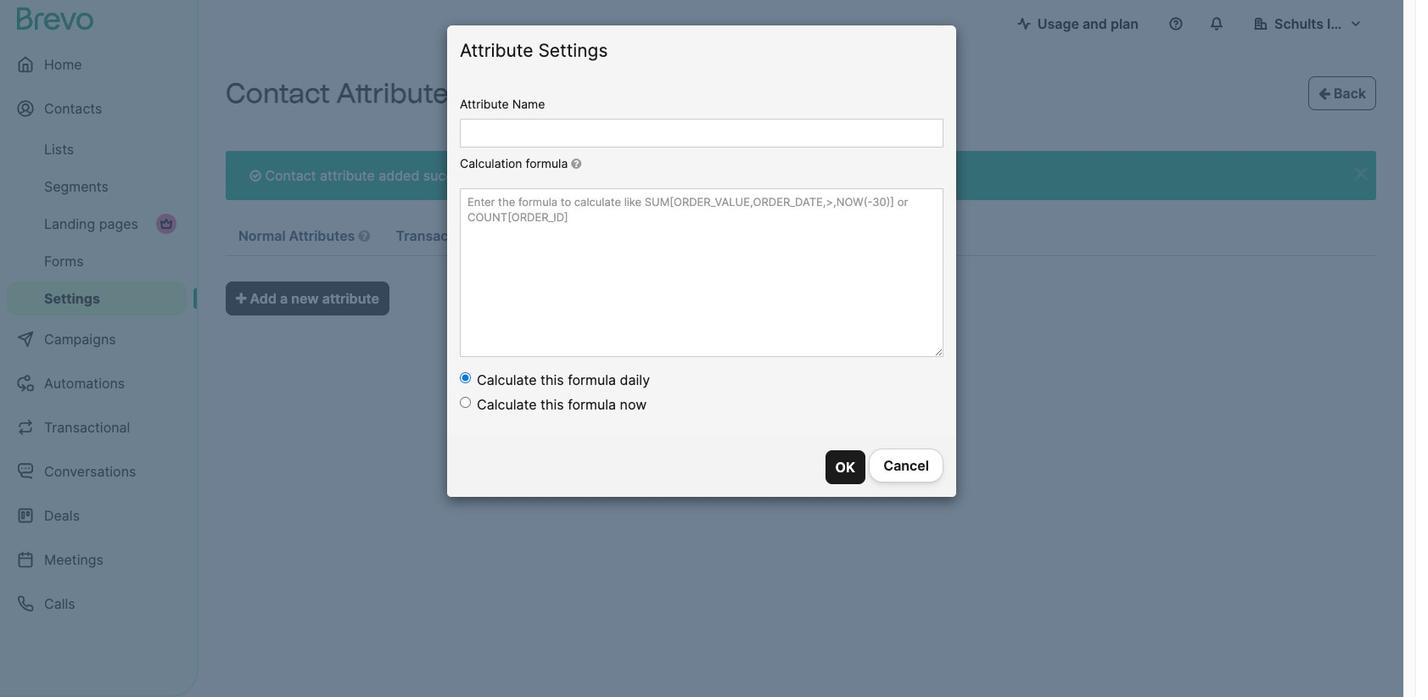 Task type: vqa. For each thing, say whether or not it's contained in the screenshot.
the left settings
yes



Task type: describe. For each thing, give the bounding box(es) containing it.
add a new attribute link
[[226, 282, 389, 316]]

conversations link
[[7, 451, 187, 492]]

a
[[280, 290, 288, 307]]

transactional attributes link
[[383, 217, 582, 256]]

this for daily
[[541, 372, 564, 389]]

check circle o image
[[250, 169, 261, 182]]

contact attributes
[[226, 77, 464, 109]]

arrow left image
[[1319, 87, 1331, 100]]

successfully.
[[423, 167, 506, 184]]

lists link
[[7, 132, 187, 166]]

calls link
[[7, 584, 187, 625]]

campaigns link
[[7, 319, 187, 360]]

0 vertical spatial attribute
[[320, 167, 375, 184]]

contacts link
[[7, 88, 187, 129]]

ok button
[[825, 451, 865, 485]]

settings link
[[7, 282, 187, 316]]

pages
[[99, 216, 138, 233]]

meetings
[[44, 552, 104, 569]]

1 horizontal spatial settings
[[538, 40, 608, 61]]

plus image
[[236, 292, 247, 306]]

new
[[291, 290, 319, 307]]

add a new attribute
[[247, 290, 379, 307]]

and
[[1083, 15, 1107, 32]]

Enter the formula to calculate like SUM[ORDER_VALUE,ORDER_DATE,>,NOW(-30)] or COUNT[ORDER_ID] text field
[[460, 188, 944, 358]]

left___rvooi image
[[160, 217, 173, 231]]

forms
[[44, 253, 84, 270]]

normal attributes
[[238, 227, 358, 244]]

inc
[[1327, 15, 1347, 32]]

segments link
[[7, 170, 187, 204]]

calls
[[44, 596, 75, 613]]

usage and plan
[[1038, 15, 1139, 32]]

contact attribute added successfully.
[[261, 167, 506, 184]]

automations link
[[7, 363, 187, 404]]

formula for daily
[[568, 372, 616, 389]]

attributes for contact attributes
[[336, 77, 464, 109]]

campaigns
[[44, 331, 116, 348]]

0 horizontal spatial settings
[[44, 290, 100, 307]]

schults
[[1275, 15, 1324, 32]]

calculation formula
[[460, 156, 571, 171]]

lists
[[44, 141, 74, 158]]

usage and plan button
[[1004, 7, 1152, 41]]

this for now
[[541, 397, 564, 414]]

back
[[1331, 85, 1366, 102]]

0 vertical spatial formula
[[526, 156, 568, 171]]

transactional for transactional
[[44, 419, 130, 436]]

attribute settings
[[460, 40, 608, 61]]

contacts
[[44, 100, 102, 117]]

cancel button
[[869, 449, 944, 483]]

contact for contact attribute added successfully.
[[265, 167, 316, 184]]

calculate for calculate this formula daily
[[477, 372, 537, 389]]

automations
[[44, 375, 125, 392]]

calculation
[[460, 156, 522, 171]]

calculate for calculate this formula now
[[477, 397, 537, 414]]

segments
[[44, 178, 109, 195]]

calculate this formula daily
[[477, 372, 650, 389]]



Task type: locate. For each thing, give the bounding box(es) containing it.
attribute left name
[[460, 97, 509, 111]]

landing pages link
[[7, 207, 187, 241]]

formula
[[526, 156, 568, 171], [568, 372, 616, 389], [568, 397, 616, 414]]

1 calculate from the top
[[477, 372, 537, 389]]

0 vertical spatial transactional
[[396, 227, 485, 244]]

formula right calculation
[[526, 156, 568, 171]]

question circle image inside normal attributes link
[[358, 229, 370, 243]]

attributes down calculation formula
[[489, 227, 555, 244]]

schults inc
[[1275, 15, 1347, 32]]

1 vertical spatial settings
[[44, 290, 100, 307]]

1 attribute from the top
[[460, 40, 533, 61]]

attributes up added
[[336, 77, 464, 109]]

calculate up calculate this formula now
[[477, 372, 537, 389]]

calculate
[[477, 372, 537, 389], [477, 397, 537, 414]]

normal
[[238, 227, 286, 244]]

None text field
[[460, 119, 944, 148]]

attributes for transactional attributes
[[489, 227, 555, 244]]

usage
[[1038, 15, 1079, 32]]

attribute name
[[460, 97, 545, 111]]

1 vertical spatial attribute
[[322, 290, 379, 307]]

back link
[[1309, 76, 1376, 110]]

forms link
[[7, 244, 187, 278]]

attribute for attribute name
[[460, 97, 509, 111]]

question circle image for normal attributes
[[358, 229, 370, 243]]

1 vertical spatial question circle image
[[358, 229, 370, 243]]

transactional for transactional attributes
[[396, 227, 485, 244]]

daily
[[620, 372, 650, 389]]

attribute
[[320, 167, 375, 184], [322, 290, 379, 307]]

meetings link
[[7, 540, 187, 580]]

settings up name
[[538, 40, 608, 61]]

cancel
[[884, 458, 929, 475]]

attribute left added
[[320, 167, 375, 184]]

1 vertical spatial transactional
[[44, 419, 130, 436]]

this up calculate this formula now
[[541, 372, 564, 389]]

attribute
[[460, 40, 533, 61], [460, 97, 509, 111]]

2 this from the top
[[541, 397, 564, 414]]

question circle image for calculation formula
[[571, 158, 581, 170]]

0 horizontal spatial question circle image
[[358, 229, 370, 243]]

1 vertical spatial this
[[541, 397, 564, 414]]

0 vertical spatial calculate
[[477, 372, 537, 389]]

add
[[250, 290, 277, 307]]

transactional attributes
[[396, 227, 558, 244]]

2 attribute from the top
[[460, 97, 509, 111]]

this down calculate this formula daily
[[541, 397, 564, 414]]

home
[[44, 56, 82, 73]]

attributes for normal attributes
[[289, 227, 355, 244]]

transactional link
[[7, 407, 187, 448]]

landing pages
[[44, 216, 138, 233]]

home link
[[7, 44, 187, 85]]

now
[[620, 397, 647, 414]]

calculate down calculate this formula daily
[[477, 397, 537, 414]]

1 horizontal spatial question circle image
[[571, 158, 581, 170]]

attributes right normal
[[289, 227, 355, 244]]

formula for now
[[568, 397, 616, 414]]

1 this from the top
[[541, 372, 564, 389]]

deals
[[44, 507, 80, 524]]

calculate this formula now
[[477, 397, 647, 414]]

settings
[[538, 40, 608, 61], [44, 290, 100, 307]]

0 vertical spatial question circle image
[[571, 158, 581, 170]]

1 vertical spatial attribute
[[460, 97, 509, 111]]

question circle image
[[571, 158, 581, 170], [358, 229, 370, 243]]

conversations
[[44, 463, 136, 480]]

transactional
[[396, 227, 485, 244], [44, 419, 130, 436]]

attribute up attribute name
[[460, 40, 533, 61]]

formula up calculate this formula now
[[568, 372, 616, 389]]

transactional down successfully.
[[396, 227, 485, 244]]

contact
[[226, 77, 330, 109], [265, 167, 316, 184]]

attribute right new
[[322, 290, 379, 307]]

plan
[[1111, 15, 1139, 32]]

2 calculate from the top
[[477, 397, 537, 414]]

settings down forms
[[44, 290, 100, 307]]

added
[[379, 167, 420, 184]]

0 vertical spatial settings
[[538, 40, 608, 61]]

0 vertical spatial contact
[[226, 77, 330, 109]]

2 vertical spatial formula
[[568, 397, 616, 414]]

this
[[541, 372, 564, 389], [541, 397, 564, 414]]

contact for contact attributes
[[226, 77, 330, 109]]

schults inc button
[[1241, 7, 1376, 41]]

0 horizontal spatial transactional
[[44, 419, 130, 436]]

1 vertical spatial contact
[[265, 167, 316, 184]]

attribute for attribute settings
[[460, 40, 533, 61]]

landing
[[44, 216, 95, 233]]

None radio
[[460, 373, 471, 384], [460, 397, 471, 409], [460, 373, 471, 384], [460, 397, 471, 409]]

1 horizontal spatial transactional
[[396, 227, 485, 244]]

attributes
[[336, 77, 464, 109], [289, 227, 355, 244], [489, 227, 555, 244]]

name
[[512, 97, 545, 111]]

deals link
[[7, 496, 187, 536]]

1 vertical spatial formula
[[568, 372, 616, 389]]

0 vertical spatial attribute
[[460, 40, 533, 61]]

ok
[[835, 459, 855, 476]]

formula down calculate this formula daily
[[568, 397, 616, 414]]

attributes inside transactional attributes link
[[489, 227, 555, 244]]

attributes inside normal attributes link
[[289, 227, 355, 244]]

transactional down automations
[[44, 419, 130, 436]]

1 vertical spatial calculate
[[477, 397, 537, 414]]

normal attributes link
[[226, 217, 383, 256]]

0 vertical spatial this
[[541, 372, 564, 389]]



